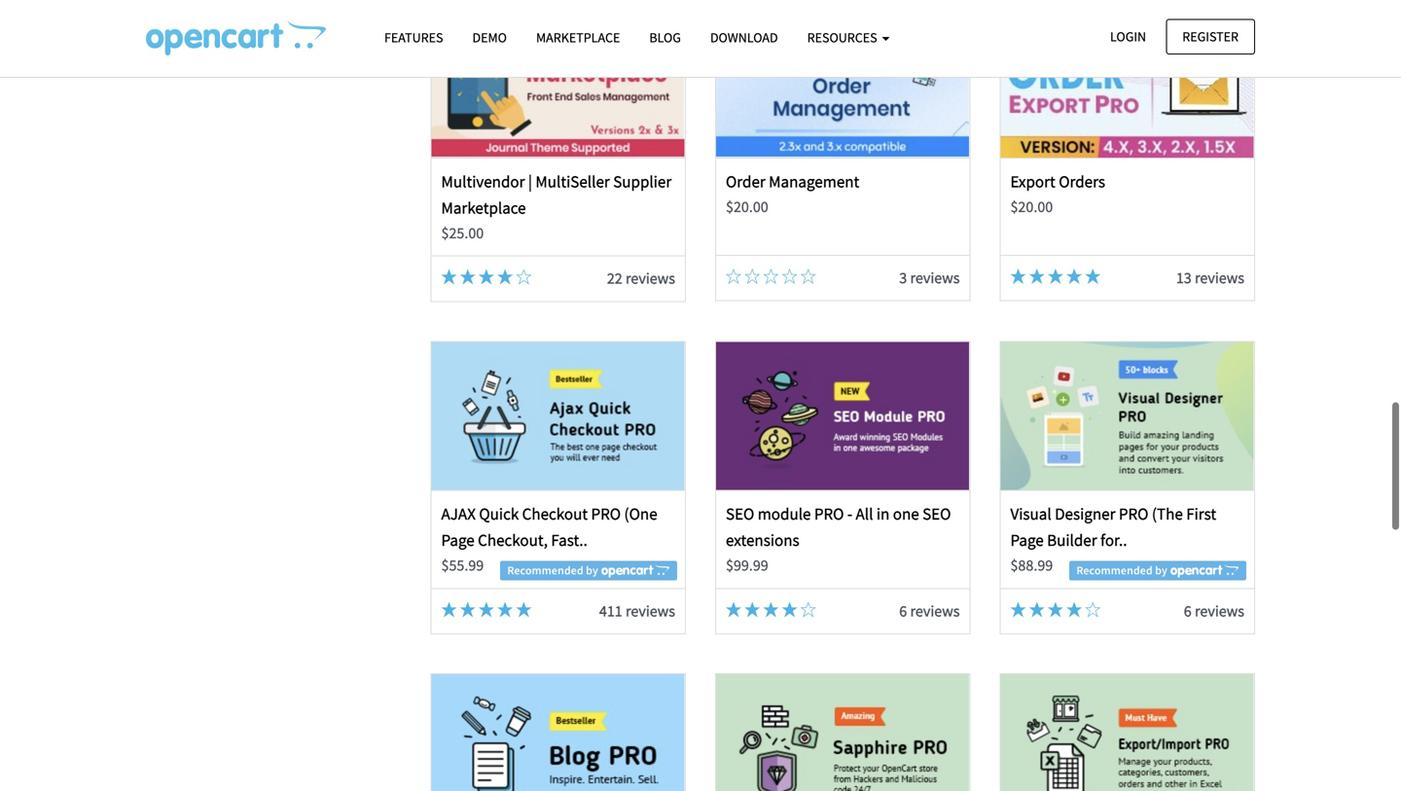 Task type: locate. For each thing, give the bounding box(es) containing it.
seo up extensions
[[726, 504, 755, 524]]

register link
[[1167, 19, 1256, 54]]

pro inside seo module pro - all in one seo extensions $99.99
[[815, 504, 844, 524]]

seo module pro - all in one seo extensions $99.99
[[726, 504, 952, 576]]

0 horizontal spatial marketplace
[[441, 198, 526, 218]]

visual designer pro (the first page builder for.. link
[[1011, 504, 1217, 551]]

page
[[441, 530, 475, 551], [1011, 530, 1044, 551]]

1 page from the left
[[441, 530, 475, 551]]

1 horizontal spatial page
[[1011, 530, 1044, 551]]

1 6 reviews from the left
[[900, 601, 960, 621]]

multiseller
[[536, 171, 610, 192]]

pro left (one
[[591, 504, 621, 524]]

1 6 from the left
[[900, 601, 908, 621]]

demo
[[473, 29, 507, 46]]

6 reviews
[[900, 601, 960, 621], [1185, 601, 1245, 621]]

2 pro from the left
[[815, 504, 844, 524]]

$20.00 inside export orders $20.00
[[1011, 197, 1054, 217]]

1 horizontal spatial pro
[[815, 504, 844, 524]]

1 horizontal spatial 6 reviews
[[1185, 601, 1245, 621]]

multivendor | multiseller supplier marketplace link
[[441, 171, 672, 218]]

page up $55.99
[[441, 530, 475, 551]]

3 reviews
[[900, 268, 960, 287]]

2 page from the left
[[1011, 530, 1044, 551]]

(the
[[1153, 504, 1184, 524]]

page for ajax quick checkout pro (one page checkout, fast..
[[441, 530, 475, 551]]

all
[[856, 504, 874, 524]]

marketplace down multivendor
[[441, 198, 526, 218]]

$20.00
[[726, 197, 769, 217], [1011, 197, 1054, 217]]

pro
[[591, 504, 621, 524], [815, 504, 844, 524], [1119, 504, 1149, 524]]

1 pro from the left
[[591, 504, 621, 524]]

0 horizontal spatial 6 reviews
[[900, 601, 960, 621]]

management
[[769, 171, 860, 192]]

0 vertical spatial marketplace
[[536, 29, 620, 46]]

-
[[848, 504, 853, 524]]

2 6 reviews from the left
[[1185, 601, 1245, 621]]

411 reviews
[[600, 601, 676, 621]]

3
[[900, 268, 908, 287]]

seo module pro - all in one seo extensions image
[[717, 342, 970, 490]]

22 reviews
[[607, 269, 676, 288]]

supplier
[[614, 171, 672, 192]]

pro up for..
[[1119, 504, 1149, 524]]

0 horizontal spatial pro
[[591, 504, 621, 524]]

star light o image
[[726, 268, 742, 284], [745, 268, 761, 284], [782, 268, 798, 284], [801, 268, 817, 284], [516, 269, 532, 285], [801, 602, 817, 618], [1086, 602, 1101, 618]]

6 reviews for seo module pro - all in one seo extensions
[[900, 601, 960, 621]]

builder
[[1048, 530, 1098, 551]]

order management image
[[717, 9, 970, 157]]

marketplace
[[536, 29, 620, 46], [441, 198, 526, 218]]

register
[[1183, 28, 1239, 45]]

page inside ajax quick checkout pro (one page checkout, fast.. $55.99
[[441, 530, 475, 551]]

3 pro from the left
[[1119, 504, 1149, 524]]

marketplace link
[[522, 20, 635, 55]]

star light o image
[[764, 268, 779, 284]]

login link
[[1094, 19, 1163, 54]]

order
[[726, 171, 766, 192]]

1 horizontal spatial marketplace
[[536, 29, 620, 46]]

star light image
[[1067, 268, 1083, 284], [460, 269, 476, 285], [498, 269, 513, 285], [460, 602, 476, 618], [479, 602, 494, 618], [745, 602, 761, 618], [1048, 602, 1064, 618]]

demo link
[[458, 20, 522, 55]]

pro left -
[[815, 504, 844, 524]]

marketplace left blog
[[536, 29, 620, 46]]

1 vertical spatial marketplace
[[441, 198, 526, 218]]

marketplace inside multivendor | multiseller supplier marketplace $25.00
[[441, 198, 526, 218]]

1 $20.00 from the left
[[726, 197, 769, 217]]

$20.00 for export
[[1011, 197, 1054, 217]]

in
[[877, 504, 890, 524]]

blog
[[650, 29, 681, 46]]

$20.00 down the export
[[1011, 197, 1054, 217]]

page for visual designer pro (the first page builder for..
[[1011, 530, 1044, 551]]

$20.00 down order in the right of the page
[[726, 197, 769, 217]]

$20.00 for order
[[726, 197, 769, 217]]

13 reviews
[[1177, 268, 1245, 287]]

page up $88.99
[[1011, 530, 1044, 551]]

reviews for export orders
[[1195, 268, 1245, 287]]

module
[[758, 504, 811, 524]]

2 6 from the left
[[1185, 601, 1192, 621]]

star light image
[[1011, 268, 1027, 284], [1030, 268, 1045, 284], [1048, 268, 1064, 284], [1086, 268, 1101, 284], [441, 269, 457, 285], [479, 269, 494, 285], [441, 602, 457, 618], [498, 602, 513, 618], [516, 602, 532, 618], [726, 602, 742, 618], [764, 602, 779, 618], [782, 602, 798, 618], [1011, 602, 1027, 618], [1030, 602, 1045, 618], [1067, 602, 1083, 618]]

0 horizontal spatial page
[[441, 530, 475, 551]]

6
[[900, 601, 908, 621], [1185, 601, 1192, 621]]

page inside visual designer pro (the first page builder for.. $88.99
[[1011, 530, 1044, 551]]

reviews for visual designer pro (the first page builder for..
[[1195, 601, 1245, 621]]

seo right one
[[923, 504, 952, 524]]

pro inside visual designer pro (the first page builder for.. $88.99
[[1119, 504, 1149, 524]]

1 horizontal spatial $20.00
[[1011, 197, 1054, 217]]

reviews
[[911, 268, 960, 287], [1195, 268, 1245, 287], [626, 269, 676, 288], [626, 601, 676, 621], [911, 601, 960, 621], [1195, 601, 1245, 621]]

1 horizontal spatial 6
[[1185, 601, 1192, 621]]

1 horizontal spatial seo
[[923, 504, 952, 524]]

0 horizontal spatial $20.00
[[726, 197, 769, 217]]

fast..
[[551, 530, 588, 551]]

$20.00 inside order management $20.00
[[726, 197, 769, 217]]

orders
[[1059, 171, 1106, 192]]

reviews for order management
[[911, 268, 960, 287]]

0 horizontal spatial 6
[[900, 601, 908, 621]]

2 $20.00 from the left
[[1011, 197, 1054, 217]]

2 horizontal spatial pro
[[1119, 504, 1149, 524]]

6 for visual designer pro (the first page builder for..
[[1185, 601, 1192, 621]]

export orders $20.00
[[1011, 171, 1106, 217]]

0 horizontal spatial seo
[[726, 504, 755, 524]]

seo
[[726, 504, 755, 524], [923, 504, 952, 524]]



Task type: describe. For each thing, give the bounding box(es) containing it.
reviews for seo module pro - all in one seo extensions
[[911, 601, 960, 621]]

seo module pro - all in one seo extensions link
[[726, 504, 952, 551]]

$88.99
[[1011, 556, 1054, 576]]

ajax quick checkout pro (one page checkout, fast.. link
[[441, 504, 658, 551]]

visual designer pro  (the first page builder for.. image
[[1001, 342, 1255, 490]]

extensions
[[726, 530, 800, 551]]

designer
[[1055, 504, 1116, 524]]

checkout,
[[478, 530, 548, 551]]

pro inside ajax quick checkout pro (one page checkout, fast.. $55.99
[[591, 504, 621, 524]]

blog link
[[635, 20, 696, 55]]

visual designer pro (the first page builder for.. $88.99
[[1011, 504, 1217, 576]]

13
[[1177, 268, 1192, 287]]

order management link
[[726, 171, 860, 192]]

first
[[1187, 504, 1217, 524]]

22
[[607, 269, 623, 288]]

export orders link
[[1011, 171, 1106, 192]]

order management $20.00
[[726, 171, 860, 217]]

reviews for multivendor | multiseller supplier marketplace
[[626, 269, 676, 288]]

one
[[893, 504, 920, 524]]

quick
[[479, 504, 519, 524]]

multivendor | multiseller supplier marketplace image
[[432, 9, 685, 157]]

features link
[[370, 20, 458, 55]]

$99.99
[[726, 556, 769, 576]]

pro for seo
[[815, 504, 844, 524]]

export orders image
[[1001, 9, 1255, 157]]

checkout
[[522, 504, 588, 524]]

export-import to excel pro: products, categories.. image
[[1001, 675, 1255, 791]]

opencart extensions image
[[146, 20, 326, 55]]

download link
[[696, 20, 793, 55]]

sapphire pro - opencart security module image
[[717, 675, 970, 791]]

visual
[[1011, 504, 1052, 524]]

multivendor | multiseller supplier marketplace $25.00
[[441, 171, 672, 243]]

login
[[1111, 28, 1147, 45]]

$55.99
[[441, 556, 484, 576]]

reviews for ajax quick checkout pro (one page checkout, fast..
[[626, 601, 676, 621]]

ajax quick checkout pro (one page checkout, fast.. $55.99
[[441, 504, 658, 576]]

download
[[711, 29, 778, 46]]

multivendor
[[441, 171, 525, 192]]

|
[[529, 171, 533, 192]]

6 for seo module pro - all in one seo extensions
[[900, 601, 908, 621]]

features
[[385, 29, 443, 46]]

resources
[[808, 29, 880, 46]]

blog module pro image
[[432, 675, 685, 791]]

pro for visual
[[1119, 504, 1149, 524]]

6 reviews for visual designer pro (the first page builder for..
[[1185, 601, 1245, 621]]

1 seo from the left
[[726, 504, 755, 524]]

2 seo from the left
[[923, 504, 952, 524]]

$25.00
[[441, 224, 484, 243]]

resources link
[[793, 20, 905, 55]]

ajax quick checkout pro (one page checkout, fast.. image
[[432, 342, 685, 490]]

ajax
[[441, 504, 476, 524]]

for..
[[1101, 530, 1128, 551]]

(one
[[624, 504, 658, 524]]

export
[[1011, 171, 1056, 192]]

411
[[600, 601, 623, 621]]



Task type: vqa. For each thing, say whether or not it's contained in the screenshot.
PRO related to Visual
yes



